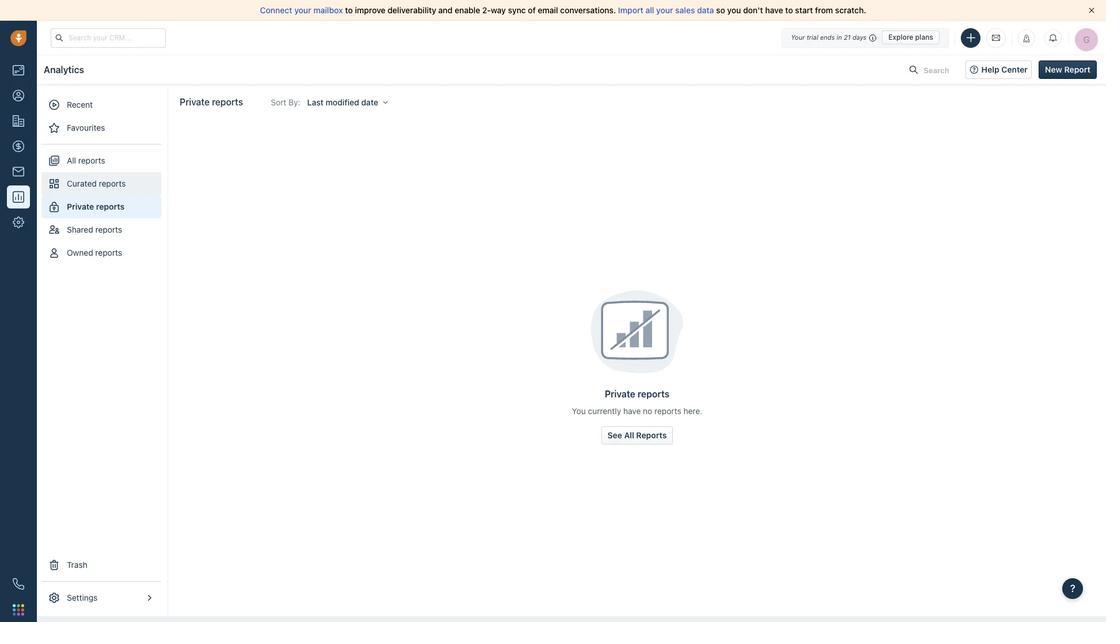Task type: vqa. For each thing, say whether or not it's contained in the screenshot.
from
yes



Task type: describe. For each thing, give the bounding box(es) containing it.
2-
[[482, 5, 491, 15]]

your trial ends in 21 days
[[791, 33, 867, 41]]

your
[[791, 33, 805, 41]]

Search your CRM... text field
[[51, 28, 166, 48]]

2 to from the left
[[785, 5, 793, 15]]

phone image
[[13, 578, 24, 590]]

connect
[[260, 5, 292, 15]]

21
[[844, 33, 851, 41]]

import
[[618, 5, 643, 15]]

what's new image
[[1023, 34, 1031, 42]]

sales
[[675, 5, 695, 15]]

from
[[815, 5, 833, 15]]

data
[[697, 5, 714, 15]]

way
[[491, 5, 506, 15]]

and
[[438, 5, 453, 15]]

mailbox
[[313, 5, 343, 15]]

trial
[[807, 33, 818, 41]]

import all your sales data link
[[618, 5, 716, 15]]

sync
[[508, 5, 526, 15]]

have
[[765, 5, 783, 15]]

plans
[[915, 33, 933, 41]]

explore
[[888, 33, 913, 41]]

ends
[[820, 33, 835, 41]]

enable
[[455, 5, 480, 15]]

you
[[727, 5, 741, 15]]

improve
[[355, 5, 385, 15]]

explore plans link
[[882, 31, 940, 44]]

send email image
[[992, 33, 1000, 43]]

don't
[[743, 5, 763, 15]]

1 to from the left
[[345, 5, 353, 15]]



Task type: locate. For each thing, give the bounding box(es) containing it.
conversations.
[[560, 5, 616, 15]]

your right all
[[656, 5, 673, 15]]

in
[[837, 33, 842, 41]]

to
[[345, 5, 353, 15], [785, 5, 793, 15]]

1 horizontal spatial your
[[656, 5, 673, 15]]

connect your mailbox to improve deliverability and enable 2-way sync of email conversations. import all your sales data so you don't have to start from scratch.
[[260, 5, 866, 15]]

to left start
[[785, 5, 793, 15]]

connect your mailbox link
[[260, 5, 345, 15]]

phone element
[[7, 573, 30, 596]]

your left mailbox
[[294, 5, 311, 15]]

freshworks switcher image
[[13, 604, 24, 616]]

1 your from the left
[[294, 5, 311, 15]]

all
[[645, 5, 654, 15]]

so
[[716, 5, 725, 15]]

start
[[795, 5, 813, 15]]

1 horizontal spatial to
[[785, 5, 793, 15]]

close image
[[1089, 7, 1095, 13]]

your
[[294, 5, 311, 15], [656, 5, 673, 15]]

email
[[538, 5, 558, 15]]

deliverability
[[388, 5, 436, 15]]

scratch.
[[835, 5, 866, 15]]

to right mailbox
[[345, 5, 353, 15]]

2 your from the left
[[656, 5, 673, 15]]

0 horizontal spatial your
[[294, 5, 311, 15]]

0 horizontal spatial to
[[345, 5, 353, 15]]

explore plans
[[888, 33, 933, 41]]

of
[[528, 5, 536, 15]]

days
[[853, 33, 867, 41]]



